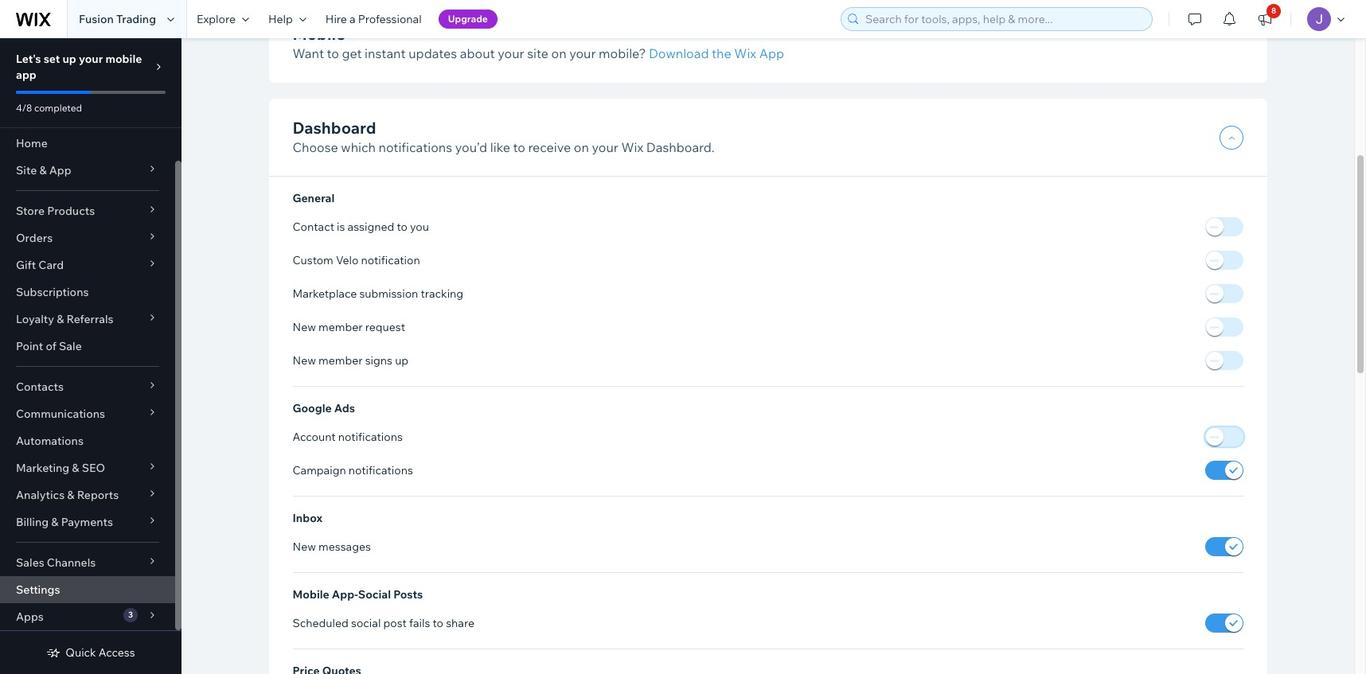 Task type: vqa. For each thing, say whether or not it's contained in the screenshot.
alert
no



Task type: describe. For each thing, give the bounding box(es) containing it.
fusion trading
[[79, 12, 156, 26]]

seo
[[82, 461, 105, 475]]

to inside dashboard choose which notifications you'd like to receive on your wix dashboard.
[[513, 139, 525, 155]]

help
[[268, 12, 293, 26]]

upgrade button
[[438, 10, 498, 29]]

mobile for mobile want to get instant updates about your site on your mobile? download the wix app
[[293, 24, 345, 44]]

choose
[[293, 139, 338, 155]]

& for analytics
[[67, 488, 74, 502]]

mobile for mobile app-social posts
[[293, 588, 329, 602]]

access
[[99, 646, 135, 660]]

orders button
[[0, 225, 175, 252]]

download
[[649, 45, 709, 61]]

posts
[[393, 588, 423, 602]]

home link
[[0, 130, 175, 157]]

& for site
[[39, 163, 47, 178]]

channels
[[47, 556, 96, 570]]

app inside mobile want to get instant updates about your site on your mobile? download the wix app
[[759, 45, 784, 61]]

products
[[47, 204, 95, 218]]

1 vertical spatial up
[[395, 354, 409, 368]]

marketing
[[16, 461, 69, 475]]

upgrade
[[448, 13, 488, 25]]

completed
[[34, 102, 82, 114]]

new for new member request
[[293, 320, 316, 334]]

help button
[[259, 0, 316, 38]]

receive
[[528, 139, 571, 155]]

contact
[[293, 220, 334, 234]]

app inside site & app dropdown button
[[49, 163, 71, 178]]

settings
[[16, 583, 60, 597]]

new messages
[[293, 540, 371, 554]]

new for new member signs up
[[293, 354, 316, 368]]

& for billing
[[51, 515, 59, 529]]

messages
[[319, 540, 371, 554]]

general
[[293, 191, 335, 205]]

of
[[46, 339, 56, 354]]

sales channels
[[16, 556, 96, 570]]

updates
[[409, 45, 457, 61]]

is
[[337, 220, 345, 234]]

scheduled social post fails to share
[[293, 616, 475, 631]]

new member signs up
[[293, 354, 409, 368]]

mobile?
[[599, 45, 646, 61]]

fusion
[[79, 12, 114, 26]]

payments
[[61, 515, 113, 529]]

account
[[293, 430, 336, 444]]

referrals
[[66, 312, 114, 326]]

analytics
[[16, 488, 65, 502]]

analytics & reports
[[16, 488, 119, 502]]

wix inside mobile want to get instant updates about your site on your mobile? download the wix app
[[734, 45, 756, 61]]

3
[[128, 610, 133, 620]]

share
[[446, 616, 475, 631]]

loyalty
[[16, 312, 54, 326]]

automations link
[[0, 428, 175, 455]]

a
[[350, 12, 356, 26]]

to inside mobile want to get instant updates about your site on your mobile? download the wix app
[[327, 45, 339, 61]]

campaign
[[293, 463, 346, 478]]

gift card
[[16, 258, 64, 272]]

notifications for campaign notifications
[[349, 463, 413, 478]]

scheduled
[[293, 616, 349, 631]]

campaign notifications
[[293, 463, 413, 478]]

dashboard
[[293, 118, 376, 138]]

custom velo notification
[[293, 253, 420, 268]]

ads
[[334, 401, 355, 416]]

site & app button
[[0, 157, 175, 184]]

you'd
[[455, 139, 487, 155]]

about
[[460, 45, 495, 61]]

wix inside dashboard choose which notifications you'd like to receive on your wix dashboard.
[[621, 139, 643, 155]]

gift card button
[[0, 252, 175, 279]]

automations
[[16, 434, 84, 448]]

mobile want to get instant updates about your site on your mobile? download the wix app
[[293, 24, 784, 61]]

quick access
[[66, 646, 135, 660]]

reports
[[77, 488, 119, 502]]

mobile
[[105, 52, 142, 66]]

inbox
[[293, 511, 323, 526]]

marketing & seo button
[[0, 455, 175, 482]]

up inside let's set up your mobile app
[[63, 52, 76, 66]]

billing & payments
[[16, 515, 113, 529]]

settings link
[[0, 576, 175, 604]]

the
[[712, 45, 732, 61]]

home
[[16, 136, 48, 150]]

marketplace submission tracking
[[293, 287, 464, 301]]

get
[[342, 45, 362, 61]]

orders
[[16, 231, 53, 245]]

your inside let's set up your mobile app
[[79, 52, 103, 66]]

& for loyalty
[[57, 312, 64, 326]]

dashboard choose which notifications you'd like to receive on your wix dashboard.
[[293, 118, 715, 155]]



Task type: locate. For each thing, give the bounding box(es) containing it.
1 member from the top
[[319, 320, 363, 334]]

social
[[351, 616, 381, 631]]

subscriptions
[[16, 285, 89, 299]]

custom
[[293, 253, 333, 268]]

site
[[527, 45, 549, 61]]

1 vertical spatial member
[[319, 354, 363, 368]]

marketplace
[[293, 287, 357, 301]]

tracking
[[421, 287, 464, 301]]

Search for tools, apps, help & more... field
[[861, 8, 1147, 30]]

0 vertical spatial up
[[63, 52, 76, 66]]

1 horizontal spatial wix
[[734, 45, 756, 61]]

trading
[[116, 12, 156, 26]]

new up google
[[293, 354, 316, 368]]

marketing & seo
[[16, 461, 105, 475]]

1 vertical spatial on
[[574, 139, 589, 155]]

wix right the
[[734, 45, 756, 61]]

new down 'marketplace'
[[293, 320, 316, 334]]

communications
[[16, 407, 105, 421]]

professional
[[358, 12, 422, 26]]

mobile up want
[[293, 24, 345, 44]]

velo
[[336, 253, 359, 268]]

app right the
[[759, 45, 784, 61]]

contact is assigned to you
[[293, 220, 429, 234]]

member for signs
[[319, 354, 363, 368]]

1 horizontal spatial on
[[574, 139, 589, 155]]

like
[[490, 139, 510, 155]]

your inside dashboard choose which notifications you'd like to receive on your wix dashboard.
[[592, 139, 619, 155]]

up right the signs
[[395, 354, 409, 368]]

site
[[16, 163, 37, 178]]

up right set
[[63, 52, 76, 66]]

on right site
[[551, 45, 567, 61]]

app-
[[332, 588, 358, 602]]

to right like
[[513, 139, 525, 155]]

new member request
[[293, 320, 405, 334]]

& left seo
[[72, 461, 79, 475]]

dashboard.
[[646, 139, 715, 155]]

& right site
[[39, 163, 47, 178]]

8
[[1272, 6, 1277, 16]]

mobile app-social posts
[[293, 588, 423, 602]]

1 horizontal spatial app
[[759, 45, 784, 61]]

3 new from the top
[[293, 540, 316, 554]]

& right billing
[[51, 515, 59, 529]]

social
[[358, 588, 391, 602]]

your left mobile? at top
[[569, 45, 596, 61]]

0 vertical spatial notifications
[[379, 139, 452, 155]]

loyalty & referrals
[[16, 312, 114, 326]]

on
[[551, 45, 567, 61], [574, 139, 589, 155]]

new down inbox
[[293, 540, 316, 554]]

which
[[341, 139, 376, 155]]

member for request
[[319, 320, 363, 334]]

to left get
[[327, 45, 339, 61]]

apps
[[16, 610, 44, 624]]

hire a professional link
[[316, 0, 431, 38]]

0 vertical spatial wix
[[734, 45, 756, 61]]

wix
[[734, 45, 756, 61], [621, 139, 643, 155]]

quick
[[66, 646, 96, 660]]

new
[[293, 320, 316, 334], [293, 354, 316, 368], [293, 540, 316, 554]]

contacts button
[[0, 373, 175, 400]]

& for marketing
[[72, 461, 79, 475]]

billing
[[16, 515, 49, 529]]

instant
[[365, 45, 406, 61]]

1 vertical spatial app
[[49, 163, 71, 178]]

1 vertical spatial mobile
[[293, 588, 329, 602]]

0 vertical spatial app
[[759, 45, 784, 61]]

4/8
[[16, 102, 32, 114]]

2 member from the top
[[319, 354, 363, 368]]

google ads
[[293, 401, 355, 416]]

subscriptions link
[[0, 279, 175, 306]]

1 vertical spatial notifications
[[338, 430, 403, 444]]

member up new member signs up
[[319, 320, 363, 334]]

1 vertical spatial new
[[293, 354, 316, 368]]

gift
[[16, 258, 36, 272]]

assigned
[[348, 220, 394, 234]]

store products button
[[0, 197, 175, 225]]

1 new from the top
[[293, 320, 316, 334]]

on inside mobile want to get instant updates about your site on your mobile? download the wix app
[[551, 45, 567, 61]]

4/8 completed
[[16, 102, 82, 114]]

sale
[[59, 339, 82, 354]]

store products
[[16, 204, 95, 218]]

to
[[327, 45, 339, 61], [513, 139, 525, 155], [397, 220, 408, 234], [433, 616, 444, 631]]

fails
[[409, 616, 430, 631]]

your left mobile
[[79, 52, 103, 66]]

hire
[[326, 12, 347, 26]]

0 vertical spatial new
[[293, 320, 316, 334]]

your left site
[[498, 45, 524, 61]]

0 horizontal spatial wix
[[621, 139, 643, 155]]

explore
[[197, 12, 236, 26]]

sales channels button
[[0, 549, 175, 576]]

point
[[16, 339, 43, 354]]

point of sale link
[[0, 333, 175, 360]]

& inside "popup button"
[[51, 515, 59, 529]]

to right fails
[[433, 616, 444, 631]]

notification
[[361, 253, 420, 268]]

your right receive
[[592, 139, 619, 155]]

& right loyalty
[[57, 312, 64, 326]]

notifications left you'd
[[379, 139, 452, 155]]

account notifications
[[293, 430, 403, 444]]

mobile inside mobile want to get instant updates about your site on your mobile? download the wix app
[[293, 24, 345, 44]]

1 vertical spatial wix
[[621, 139, 643, 155]]

notifications down account notifications
[[349, 463, 413, 478]]

notifications up the 'campaign notifications'
[[338, 430, 403, 444]]

2 mobile from the top
[[293, 588, 329, 602]]

0 vertical spatial member
[[319, 320, 363, 334]]

0 horizontal spatial app
[[49, 163, 71, 178]]

mobile up scheduled
[[293, 588, 329, 602]]

1 horizontal spatial up
[[395, 354, 409, 368]]

2 vertical spatial notifications
[[349, 463, 413, 478]]

signs
[[365, 354, 393, 368]]

let's
[[16, 52, 41, 66]]

2 new from the top
[[293, 354, 316, 368]]

sales
[[16, 556, 44, 570]]

site & app
[[16, 163, 71, 178]]

sidebar element
[[0, 38, 182, 674]]

google
[[293, 401, 332, 416]]

request
[[365, 320, 405, 334]]

member down new member request
[[319, 354, 363, 368]]

new for new messages
[[293, 540, 316, 554]]

& left reports
[[67, 488, 74, 502]]

hire a professional
[[326, 12, 422, 26]]

app right site
[[49, 163, 71, 178]]

0 horizontal spatial up
[[63, 52, 76, 66]]

communications button
[[0, 400, 175, 428]]

0 vertical spatial on
[[551, 45, 567, 61]]

8 button
[[1248, 0, 1283, 38]]

2 vertical spatial new
[[293, 540, 316, 554]]

want
[[293, 45, 324, 61]]

to left "you"
[[397, 220, 408, 234]]

1 mobile from the top
[[293, 24, 345, 44]]

store
[[16, 204, 45, 218]]

loyalty & referrals button
[[0, 306, 175, 333]]

notifications for account notifications
[[338, 430, 403, 444]]

0 horizontal spatial on
[[551, 45, 567, 61]]

on inside dashboard choose which notifications you'd like to receive on your wix dashboard.
[[574, 139, 589, 155]]

on right receive
[[574, 139, 589, 155]]

card
[[38, 258, 64, 272]]

notifications inside dashboard choose which notifications you'd like to receive on your wix dashboard.
[[379, 139, 452, 155]]

& inside dropdown button
[[39, 163, 47, 178]]

submission
[[359, 287, 418, 301]]

wix left dashboard.
[[621, 139, 643, 155]]

app
[[16, 68, 36, 82]]

set
[[44, 52, 60, 66]]

you
[[410, 220, 429, 234]]

contacts
[[16, 380, 64, 394]]

0 vertical spatial mobile
[[293, 24, 345, 44]]



